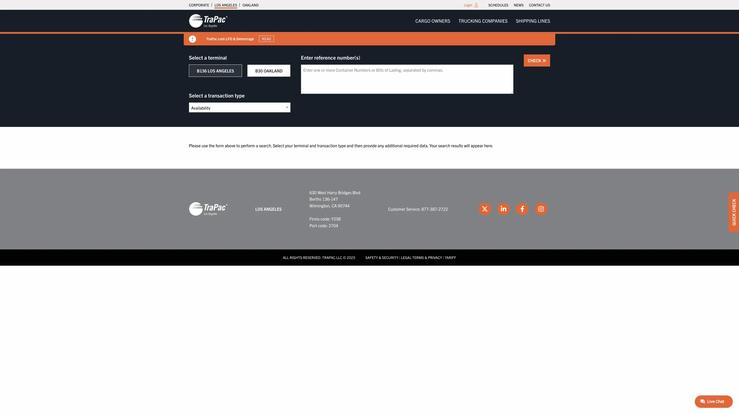 Task type: locate. For each thing, give the bounding box(es) containing it.
2704
[[329, 223, 338, 228]]

menu bar up shipping
[[486, 1, 553, 9]]

| left legal
[[399, 255, 400, 260]]

0 vertical spatial menu bar
[[486, 1, 553, 9]]

then
[[355, 143, 363, 148]]

1 vertical spatial select
[[189, 92, 203, 99]]

2 vertical spatial angeles
[[264, 206, 282, 212]]

0 vertical spatial terminal
[[208, 54, 227, 61]]

terminal right your
[[294, 143, 309, 148]]

0 vertical spatial check
[[528, 58, 542, 63]]

a down b136
[[204, 92, 207, 99]]

1 horizontal spatial transaction
[[317, 143, 337, 148]]

select left your
[[273, 143, 284, 148]]

0 horizontal spatial and
[[310, 143, 316, 148]]

1 horizontal spatial type
[[338, 143, 346, 148]]

0 vertical spatial a
[[204, 54, 207, 61]]

contact us link
[[529, 1, 550, 9]]

b136 los angeles
[[197, 68, 234, 73]]

1 vertical spatial menu bar
[[411, 16, 555, 26]]

shipping
[[516, 18, 537, 24]]

terminal
[[208, 54, 227, 61], [294, 143, 309, 148]]

0 vertical spatial los angeles image
[[189, 14, 228, 28]]

| left tariff at the bottom right of the page
[[443, 255, 444, 260]]

1 vertical spatial a
[[204, 92, 207, 99]]

los
[[215, 3, 221, 7], [208, 68, 215, 73], [255, 206, 263, 212]]

136-
[[322, 197, 331, 202]]

y258
[[331, 216, 341, 221]]

& right terms
[[425, 255, 427, 260]]

1 vertical spatial type
[[338, 143, 346, 148]]

0 horizontal spatial type
[[235, 92, 245, 99]]

type
[[235, 92, 245, 99], [338, 143, 346, 148]]

angeles inside footer
[[264, 206, 282, 212]]

menu bar down light image
[[411, 16, 555, 26]]

west
[[318, 190, 326, 195]]

all rights reserved. trapac llc © 2023
[[283, 255, 355, 260]]

light image
[[475, 3, 478, 7]]

1 horizontal spatial oakland
[[264, 68, 283, 73]]

check
[[528, 58, 542, 63], [732, 199, 737, 212]]

2 los angeles image from the top
[[189, 202, 228, 216]]

Enter reference number(s) text field
[[301, 65, 514, 94]]

code:
[[321, 216, 331, 221], [318, 223, 328, 228]]

0 vertical spatial type
[[235, 92, 245, 99]]

reference
[[314, 54, 336, 61]]

0 horizontal spatial check
[[528, 58, 542, 63]]

legal
[[401, 255, 412, 260]]

select a transaction type
[[189, 92, 245, 99]]

oakland right b30
[[264, 68, 283, 73]]

1 horizontal spatial check
[[732, 199, 737, 212]]

transaction
[[208, 92, 234, 99], [317, 143, 337, 148]]

and left then
[[347, 143, 354, 148]]

trapac.com
[[207, 36, 225, 41]]

will
[[464, 143, 470, 148]]

solid image
[[542, 59, 547, 63]]

firms code:  y258 port code:  2704
[[310, 216, 341, 228]]

oakland right the los angeles link
[[243, 3, 259, 7]]

check button
[[524, 54, 550, 67]]

angeles
[[222, 3, 237, 7], [216, 68, 234, 73], [264, 206, 282, 212]]

llc
[[336, 255, 342, 260]]

code: up 2704
[[321, 216, 331, 221]]

corporate link
[[189, 1, 209, 9]]

los angeles image
[[189, 14, 228, 28], [189, 202, 228, 216]]

enter
[[301, 54, 313, 61]]

0 horizontal spatial transaction
[[208, 92, 234, 99]]

& right lfd on the left top of page
[[233, 36, 236, 41]]

and
[[310, 143, 316, 148], [347, 143, 354, 148]]

berths
[[310, 197, 321, 202]]

please use the form above to perform a search. select your terminal and transaction type and then provide any additional required data. your search results will appear here.
[[189, 143, 494, 148]]

solid image
[[189, 36, 196, 43]]

0 vertical spatial code:
[[321, 216, 331, 221]]

los angeles
[[215, 3, 237, 7], [255, 206, 282, 212]]

los angeles link
[[215, 1, 237, 9]]

2 and from the left
[[347, 143, 354, 148]]

0 horizontal spatial los angeles
[[215, 3, 237, 7]]

port
[[310, 223, 317, 228]]

1 horizontal spatial &
[[379, 255, 381, 260]]

0 horizontal spatial terminal
[[208, 54, 227, 61]]

search.
[[259, 143, 272, 148]]

1 vertical spatial code:
[[318, 223, 328, 228]]

code: right the 'port'
[[318, 223, 328, 228]]

security
[[382, 255, 399, 260]]

1 vertical spatial oakland
[[264, 68, 283, 73]]

select
[[189, 54, 203, 61], [189, 92, 203, 99], [273, 143, 284, 148]]

select down b136
[[189, 92, 203, 99]]

above
[[225, 143, 236, 148]]

1 horizontal spatial and
[[347, 143, 354, 148]]

0 horizontal spatial |
[[399, 255, 400, 260]]

0 horizontal spatial &
[[233, 36, 236, 41]]

bridges
[[338, 190, 352, 195]]

a up b136
[[204, 54, 207, 61]]

and right your
[[310, 143, 316, 148]]

1 vertical spatial los angeles
[[255, 206, 282, 212]]

1 horizontal spatial |
[[443, 255, 444, 260]]

1 vertical spatial terminal
[[294, 143, 309, 148]]

2 vertical spatial a
[[256, 143, 258, 148]]

menu bar containing schedules
[[486, 1, 553, 9]]

any
[[378, 143, 384, 148]]

shipping lines link
[[512, 16, 555, 26]]

b136
[[197, 68, 207, 73]]

wilmington,
[[310, 203, 331, 208]]

cargo owners link
[[411, 16, 455, 26]]

|
[[399, 255, 400, 260], [443, 255, 444, 260]]

1 vertical spatial los angeles image
[[189, 202, 228, 216]]

terminal up b136 los angeles
[[208, 54, 227, 61]]

number(s)
[[337, 54, 360, 61]]

0 horizontal spatial oakland
[[243, 3, 259, 7]]

menu bar
[[486, 1, 553, 9], [411, 16, 555, 26]]

owners
[[432, 18, 451, 24]]

banner
[[0, 10, 739, 45]]

a left search.
[[256, 143, 258, 148]]

0 vertical spatial transaction
[[208, 92, 234, 99]]

©
[[343, 255, 346, 260]]

a
[[204, 54, 207, 61], [204, 92, 207, 99], [256, 143, 258, 148]]

387-
[[430, 206, 439, 212]]

privacy
[[428, 255, 442, 260]]

0 vertical spatial select
[[189, 54, 203, 61]]

read link
[[259, 36, 274, 42]]

contact
[[529, 3, 545, 7]]

0 vertical spatial angeles
[[222, 3, 237, 7]]

us
[[546, 3, 550, 7]]

select up b136
[[189, 54, 203, 61]]

& right safety
[[379, 255, 381, 260]]

footer
[[0, 169, 739, 266]]



Task type: describe. For each thing, give the bounding box(es) containing it.
2023
[[347, 255, 355, 260]]

safety & security link
[[366, 255, 399, 260]]

select a terminal
[[189, 54, 227, 61]]

1 horizontal spatial los angeles
[[255, 206, 282, 212]]

trapac
[[322, 255, 336, 260]]

trapac.com lfd & demurrage
[[207, 36, 254, 41]]

footer containing 630 west harry bridges blvd
[[0, 169, 739, 266]]

demurrage
[[237, 36, 254, 41]]

2 vertical spatial select
[[273, 143, 284, 148]]

form
[[216, 143, 224, 148]]

please
[[189, 143, 201, 148]]

rights
[[290, 255, 302, 260]]

login link
[[464, 3, 473, 7]]

enter reference number(s)
[[301, 54, 360, 61]]

safety & security | legal terms & privacy | tariff
[[366, 255, 456, 260]]

the
[[209, 143, 215, 148]]

to
[[237, 143, 240, 148]]

0 vertical spatial los angeles
[[215, 3, 237, 7]]

legal terms & privacy link
[[401, 255, 442, 260]]

lines
[[538, 18, 550, 24]]

1 vertical spatial los
[[208, 68, 215, 73]]

customer service: 877-387-2722
[[388, 206, 448, 212]]

login
[[464, 3, 473, 7]]

0 vertical spatial oakland
[[243, 3, 259, 7]]

schedules
[[489, 3, 509, 7]]

1 and from the left
[[310, 143, 316, 148]]

630 west harry bridges blvd berths 136-147 wilmington, ca 90744
[[310, 190, 361, 208]]

blvd
[[353, 190, 361, 195]]

1 los angeles image from the top
[[189, 14, 228, 28]]

customer
[[388, 206, 406, 212]]

cargo owners
[[416, 18, 451, 24]]

results
[[451, 143, 463, 148]]

schedules link
[[489, 1, 509, 9]]

check inside button
[[528, 58, 542, 63]]

quick check
[[732, 199, 737, 226]]

2 | from the left
[[443, 255, 444, 260]]

select for select a transaction type
[[189, 92, 203, 99]]

b30
[[255, 68, 263, 73]]

your
[[430, 143, 437, 148]]

90744
[[338, 203, 350, 208]]

contact us
[[529, 3, 550, 7]]

data.
[[420, 143, 429, 148]]

ca
[[332, 203, 337, 208]]

select for select a terminal
[[189, 54, 203, 61]]

firms
[[310, 216, 320, 221]]

b30 oakland
[[255, 68, 283, 73]]

here.
[[484, 143, 494, 148]]

news
[[514, 3, 524, 7]]

1 vertical spatial check
[[732, 199, 737, 212]]

1 vertical spatial angeles
[[216, 68, 234, 73]]

terms
[[413, 255, 424, 260]]

companies
[[482, 18, 508, 24]]

provide
[[364, 143, 377, 148]]

& inside banner
[[233, 36, 236, 41]]

oakland link
[[243, 1, 259, 9]]

tariff link
[[445, 255, 456, 260]]

a for transaction
[[204, 92, 207, 99]]

877-
[[422, 206, 430, 212]]

shipping lines
[[516, 18, 550, 24]]

630
[[310, 190, 317, 195]]

tariff
[[445, 255, 456, 260]]

news link
[[514, 1, 524, 9]]

read
[[262, 36, 271, 41]]

2 vertical spatial los
[[255, 206, 263, 212]]

trucking companies link
[[455, 16, 512, 26]]

banner containing cargo owners
[[0, 10, 739, 45]]

1 horizontal spatial terminal
[[294, 143, 309, 148]]

quick check link
[[729, 193, 739, 232]]

trucking companies
[[459, 18, 508, 24]]

perform
[[241, 143, 255, 148]]

2722
[[439, 206, 448, 212]]

147
[[331, 197, 338, 202]]

cargo
[[416, 18, 431, 24]]

1 | from the left
[[399, 255, 400, 260]]

reserved.
[[303, 255, 322, 260]]

0 vertical spatial los
[[215, 3, 221, 7]]

trucking
[[459, 18, 481, 24]]

use
[[202, 143, 208, 148]]

additional
[[385, 143, 403, 148]]

1 vertical spatial transaction
[[317, 143, 337, 148]]

lfd
[[226, 36, 232, 41]]

safety
[[366, 255, 378, 260]]

2 horizontal spatial &
[[425, 255, 427, 260]]

a for terminal
[[204, 54, 207, 61]]

appear
[[471, 143, 483, 148]]

menu bar containing cargo owners
[[411, 16, 555, 26]]

all
[[283, 255, 289, 260]]

service:
[[406, 206, 421, 212]]

corporate
[[189, 3, 209, 7]]

search
[[438, 143, 450, 148]]

your
[[285, 143, 293, 148]]



Task type: vqa. For each thing, say whether or not it's contained in the screenshot.
the bottom THE TYPE
yes



